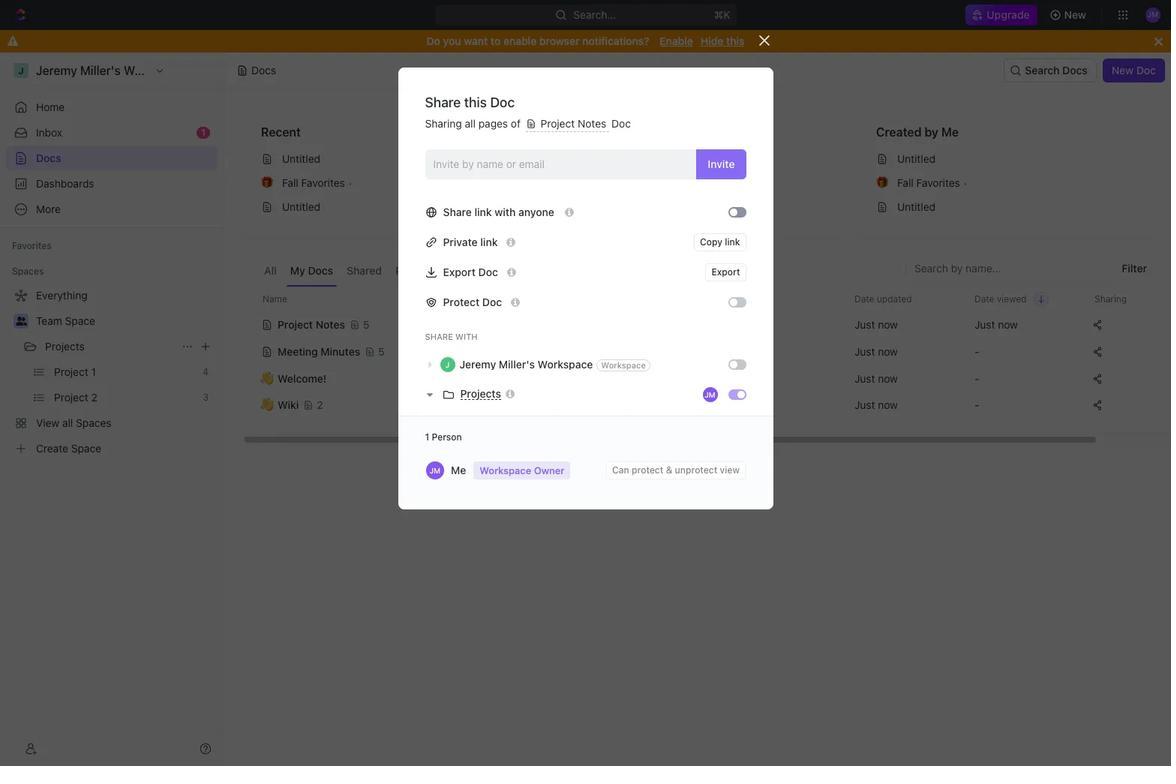 Task type: vqa. For each thing, say whether or not it's contained in the screenshot.
'Share'
yes



Task type: describe. For each thing, give the bounding box(es) containing it.
private button
[[392, 257, 434, 287]]

tab list containing all
[[260, 257, 619, 287]]

5 for meeting minutes
[[378, 345, 385, 358]]

meeting
[[278, 345, 318, 358]]

person
[[432, 431, 462, 442]]

link for copy
[[725, 236, 740, 247]]

to
[[491, 35, 501, 47]]

fall favorites • for recent
[[282, 176, 353, 189]]

j
[[446, 360, 450, 369]]

share for share this doc
[[425, 95, 461, 110]]

0 horizontal spatial with
[[456, 331, 478, 341]]

1 vertical spatial this
[[464, 95, 487, 110]]

team space link
[[36, 309, 215, 333]]

all button
[[260, 257, 281, 287]]

fall for recent
[[282, 176, 298, 189]]

workspace inside "button"
[[444, 264, 499, 277]]

docs link
[[6, 146, 218, 170]]

shared
[[347, 264, 382, 277]]

created
[[876, 125, 922, 139]]

browser
[[539, 35, 580, 47]]

• for created by me
[[963, 177, 968, 189]]

owner
[[534, 464, 564, 476]]

1 vertical spatial notes
[[627, 152, 656, 165]]

my
[[290, 264, 305, 277]]

search...
[[573, 8, 616, 21]]

space
[[65, 314, 95, 327]]

now for wiki
[[878, 398, 898, 411]]

projects link
[[45, 335, 176, 359]]

1 horizontal spatial project
[[541, 117, 575, 130]]

0 horizontal spatial me
[[451, 463, 466, 476]]

my docs button
[[287, 257, 337, 287]]

new doc
[[1112, 64, 1156, 77]]

copy
[[700, 236, 723, 247]]

favorites inside button
[[12, 240, 52, 251]]

row containing wiki
[[242, 390, 1171, 420]]

minutes
[[321, 345, 360, 358]]

tree inside 'sidebar' navigation
[[6, 284, 218, 461]]

dashboards
[[36, 177, 94, 190]]

date updated
[[855, 293, 912, 304]]

search
[[1025, 64, 1060, 77]]

sharing all pages of
[[425, 117, 524, 130]]

by
[[925, 125, 939, 139]]

upgrade
[[987, 8, 1030, 21]]

just now for meeting minutes
[[855, 345, 898, 358]]

date viewed button
[[966, 287, 1049, 311]]

row containing welcome!
[[242, 365, 1171, 392]]

share this doc
[[425, 95, 515, 110]]

row containing meeting minutes
[[242, 337, 1171, 367]]

share link with anyone
[[443, 205, 557, 218]]

jeremy miller's workspace
[[460, 358, 593, 370]]

do
[[427, 35, 440, 47]]

search docs
[[1025, 64, 1088, 77]]

date updated button
[[846, 287, 921, 311]]

• for recent
[[348, 177, 353, 189]]

docs inside 'sidebar' navigation
[[36, 152, 61, 164]]

export for export doc
[[443, 265, 476, 278]]

sharing for sharing
[[1095, 293, 1127, 304]]

1 horizontal spatial notes
[[578, 117, 607, 130]]

miller's
[[499, 358, 535, 370]]

created by me
[[876, 125, 959, 139]]

favorites button
[[6, 237, 58, 255]]

new button
[[1044, 3, 1096, 27]]

new doc button
[[1103, 59, 1165, 83]]

export doc
[[443, 265, 498, 278]]

project notes inside table
[[278, 318, 345, 331]]

just now for project notes
[[855, 318, 898, 331]]

assigned button
[[509, 257, 562, 287]]

do you want to enable browser notifications? enable hide this
[[427, 35, 745, 47]]

1 horizontal spatial jm
[[705, 390, 716, 399]]

copy link
[[700, 236, 740, 247]]

private for private link
[[443, 235, 478, 248]]

updated
[[877, 293, 912, 304]]

hide
[[701, 35, 724, 47]]

2 horizontal spatial project
[[590, 152, 624, 165]]

just for wiki
[[855, 398, 875, 411]]

sharing for sharing all pages of
[[425, 117, 462, 130]]

project inside table
[[278, 318, 313, 331]]

row containing project notes
[[242, 310, 1171, 340]]

want
[[464, 35, 488, 47]]

enable
[[660, 35, 693, 47]]

0 vertical spatial project notes
[[538, 117, 609, 130]]

viewed
[[997, 293, 1027, 304]]

dashboards link
[[6, 172, 218, 196]]

notes inside table
[[316, 318, 345, 331]]



Task type: locate. For each thing, give the bounding box(es) containing it.
1 inside 'sidebar' navigation
[[201, 127, 206, 138]]

2 horizontal spatial notes
[[627, 152, 656, 165]]

2 vertical spatial share
[[425, 331, 453, 341]]

just now
[[855, 318, 898, 331], [975, 318, 1018, 331], [855, 345, 898, 358], [855, 372, 898, 385], [855, 398, 898, 411]]

date viewed
[[975, 293, 1027, 304]]

export down copy link
[[712, 266, 740, 277]]

assigned
[[512, 264, 558, 277]]

share with
[[425, 331, 478, 341]]

name
[[263, 293, 287, 304]]

protect
[[443, 295, 480, 308]]

with up "jeremy"
[[456, 331, 478, 341]]

fall favorites •
[[282, 176, 353, 189], [897, 176, 968, 189]]

private inside private button
[[395, 264, 430, 277]]

projects down "jeremy"
[[460, 387, 501, 400]]

notifications?
[[582, 35, 649, 47]]

date inside button
[[855, 293, 875, 304]]

new inside the new 'button'
[[1065, 8, 1087, 21]]

invite
[[708, 157, 735, 170]]

0 vertical spatial 1
[[201, 127, 206, 138]]

docs
[[251, 64, 276, 77], [1063, 64, 1088, 77], [36, 152, 61, 164], [308, 264, 333, 277]]

fall down recent
[[282, 176, 298, 189]]

0 horizontal spatial 1
[[201, 127, 206, 138]]

🎁
[[261, 177, 273, 188], [876, 177, 888, 188]]

workspace button
[[440, 257, 503, 287]]

0 vertical spatial project
[[541, 117, 575, 130]]

doc
[[1137, 64, 1156, 77], [490, 95, 515, 110], [612, 117, 631, 130], [478, 265, 498, 278], [482, 295, 502, 308]]

share for share link with anyone
[[443, 205, 472, 218]]

0 horizontal spatial jm
[[429, 466, 440, 475]]

0 vertical spatial projects
[[45, 340, 85, 353]]

share
[[425, 95, 461, 110], [443, 205, 472, 218], [425, 331, 453, 341]]

projects inside 'sidebar' navigation
[[45, 340, 85, 353]]

tab list
[[260, 257, 619, 287]]

0 horizontal spatial projects
[[45, 340, 85, 353]]

2 row from the top
[[242, 310, 1171, 340]]

1 horizontal spatial 5
[[378, 345, 385, 358]]

1 horizontal spatial private
[[443, 235, 478, 248]]

sharing
[[425, 117, 462, 130], [1095, 293, 1127, 304]]

tree
[[6, 284, 218, 461]]

wiki
[[278, 398, 299, 411]]

1 vertical spatial projects
[[460, 387, 501, 400]]

🎁 down recent
[[261, 177, 273, 188]]

2 • from the left
[[963, 177, 968, 189]]

0 horizontal spatial notes
[[316, 318, 345, 331]]

0 vertical spatial this
[[726, 35, 745, 47]]

0 vertical spatial share
[[425, 95, 461, 110]]

2
[[317, 398, 323, 411]]

1 vertical spatial with
[[456, 331, 478, 341]]

date for date updated
[[855, 293, 875, 304]]

Invite by name or email text field
[[433, 153, 691, 175]]

0 vertical spatial jm
[[705, 390, 716, 399]]

0 vertical spatial with
[[495, 205, 516, 218]]

1 vertical spatial private
[[395, 264, 430, 277]]

share up the sharing all pages of on the top
[[425, 95, 461, 110]]

projects
[[45, 340, 85, 353], [460, 387, 501, 400]]

user group image
[[15, 317, 27, 326]]

team
[[36, 314, 62, 327]]

of
[[511, 117, 521, 130]]

2 fall favorites • from the left
[[897, 176, 968, 189]]

projects for projects link
[[45, 340, 85, 353]]

me
[[942, 125, 959, 139], [451, 463, 466, 476]]

1 person
[[425, 431, 462, 442]]

link right copy
[[725, 236, 740, 247]]

1 horizontal spatial •
[[963, 177, 968, 189]]

docs right "search"
[[1063, 64, 1088, 77]]

1 for 1 person
[[425, 431, 429, 442]]

new right search docs
[[1112, 64, 1134, 77]]

me right by
[[942, 125, 959, 139]]

fall favorites • for created by me
[[897, 176, 968, 189]]

just now for wiki
[[855, 398, 898, 411]]

1 vertical spatial project
[[590, 152, 624, 165]]

1 vertical spatial share
[[443, 205, 472, 218]]

private up the 'export doc'
[[443, 235, 478, 248]]

jeremy
[[460, 358, 496, 370]]

5 up 'welcome!' button
[[378, 345, 385, 358]]

docs down inbox
[[36, 152, 61, 164]]

1 horizontal spatial sharing
[[1095, 293, 1127, 304]]

export up protect
[[443, 265, 476, 278]]

team space
[[36, 314, 95, 327]]

projects down team space
[[45, 340, 85, 353]]

0 horizontal spatial 🎁
[[261, 177, 273, 188]]

1 🎁 from the left
[[261, 177, 273, 188]]

1 horizontal spatial date
[[975, 293, 995, 304]]

5 row from the top
[[242, 390, 1171, 420]]

link down 'share link with anyone'
[[481, 235, 498, 248]]

just for project notes
[[855, 318, 875, 331]]

1 horizontal spatial 1
[[425, 431, 429, 442]]

2 vertical spatial notes
[[316, 318, 345, 331]]

1 horizontal spatial projects
[[460, 387, 501, 400]]

0 horizontal spatial 5
[[363, 318, 370, 331]]

date for date viewed
[[975, 293, 995, 304]]

2 vertical spatial project notes
[[278, 318, 345, 331]]

0 vertical spatial private
[[443, 235, 478, 248]]

fall favorites • down by
[[897, 176, 968, 189]]

this
[[726, 35, 745, 47], [464, 95, 487, 110]]

1 horizontal spatial this
[[726, 35, 745, 47]]

1 horizontal spatial export
[[712, 266, 740, 277]]

docs right my
[[308, 264, 333, 277]]

1 horizontal spatial 🎁
[[876, 177, 888, 188]]

shared button
[[343, 257, 386, 287]]

just for meeting minutes
[[855, 345, 875, 358]]

project
[[541, 117, 575, 130], [590, 152, 624, 165], [278, 318, 313, 331]]

export button
[[706, 263, 746, 281]]

2 vertical spatial project
[[278, 318, 313, 331]]

project notes
[[538, 117, 609, 130], [590, 152, 656, 165], [278, 318, 345, 331]]

4 row from the top
[[242, 365, 1171, 392]]

jm
[[705, 390, 716, 399], [429, 466, 440, 475]]

0 vertical spatial new
[[1065, 8, 1087, 21]]

upgrade link
[[966, 5, 1038, 26]]

1
[[201, 127, 206, 138], [425, 431, 429, 442]]

link up private link
[[475, 205, 492, 218]]

recent
[[261, 125, 301, 139]]

private
[[443, 235, 478, 248], [395, 264, 430, 277]]

share for share with
[[425, 331, 453, 341]]

now for meeting minutes
[[878, 345, 898, 358]]

0 vertical spatial sharing
[[425, 117, 462, 130]]

1 • from the left
[[348, 177, 353, 189]]

search docs button
[[1004, 59, 1097, 83]]

pages
[[479, 117, 508, 130]]

2 🎁 from the left
[[876, 177, 888, 188]]

1 fall from the left
[[282, 176, 298, 189]]

🎁 down created
[[876, 177, 888, 188]]

1 date from the left
[[855, 293, 875, 304]]

my docs
[[290, 264, 333, 277]]

fall
[[282, 176, 298, 189], [897, 176, 914, 189]]

2 date from the left
[[975, 293, 995, 304]]

0 vertical spatial me
[[942, 125, 959, 139]]

1 vertical spatial sharing
[[1095, 293, 1127, 304]]

export for export
[[712, 266, 740, 277]]

share up private link
[[443, 205, 472, 218]]

this up the sharing all pages of on the top
[[464, 95, 487, 110]]

project notes link
[[563, 147, 833, 171]]

new for new doc
[[1112, 64, 1134, 77]]

private right shared
[[395, 264, 430, 277]]

0 vertical spatial notes
[[578, 117, 607, 130]]

date left updated
[[855, 293, 875, 304]]

•
[[348, 177, 353, 189], [963, 177, 968, 189]]

enable
[[503, 35, 537, 47]]

home link
[[6, 95, 218, 119]]

fall favorites • down recent
[[282, 176, 353, 189]]

column header
[[242, 287, 259, 311]]

doc for export doc
[[478, 265, 498, 278]]

fall down created
[[897, 176, 914, 189]]

projects button
[[460, 387, 515, 400]]

0 horizontal spatial new
[[1065, 8, 1087, 21]]

1 horizontal spatial fall
[[897, 176, 914, 189]]

welcome!
[[278, 372, 327, 385]]

0 horizontal spatial export
[[443, 265, 476, 278]]

meeting minutes
[[278, 345, 360, 358]]

workspace owner
[[479, 464, 564, 476]]

this right hide
[[726, 35, 745, 47]]

with left anyone
[[495, 205, 516, 218]]

export inside export dropdown button
[[712, 266, 740, 277]]

0 horizontal spatial fall favorites •
[[282, 176, 353, 189]]

0 horizontal spatial sharing
[[425, 117, 462, 130]]

table
[[242, 287, 1171, 420]]

1 vertical spatial 1
[[425, 431, 429, 442]]

0 horizontal spatial project
[[278, 318, 313, 331]]

cell
[[242, 311, 259, 338], [522, 311, 672, 338], [242, 338, 259, 365], [522, 338, 672, 365], [242, 365, 259, 392], [242, 392, 259, 419], [522, 392, 672, 419]]

favorites
[[569, 125, 621, 139], [301, 176, 345, 189], [917, 176, 960, 189], [12, 240, 52, 251]]

tree containing team space
[[6, 284, 218, 461]]

5 for project notes
[[363, 318, 370, 331]]

private link
[[443, 235, 498, 248]]

private for private
[[395, 264, 430, 277]]

1 vertical spatial 5
[[378, 345, 385, 358]]

0 horizontal spatial this
[[464, 95, 487, 110]]

now for project notes
[[878, 318, 898, 331]]

3 row from the top
[[242, 337, 1171, 367]]

anyone
[[519, 205, 554, 218]]

inbox
[[36, 126, 62, 139]]

5 down shared button at the left of the page
[[363, 318, 370, 331]]

new inside 'new doc' button
[[1112, 64, 1134, 77]]

row
[[242, 287, 1171, 311], [242, 310, 1171, 340], [242, 337, 1171, 367], [242, 365, 1171, 392], [242, 390, 1171, 420]]

share up j
[[425, 331, 453, 341]]

🎁 for created by me
[[876, 177, 888, 188]]

all
[[264, 264, 277, 277]]

link
[[475, 205, 492, 218], [481, 235, 498, 248], [725, 236, 740, 247]]

welcome! button
[[261, 365, 513, 392]]

-
[[975, 345, 980, 358], [531, 372, 535, 385], [975, 372, 980, 385], [975, 398, 980, 411]]

row containing name
[[242, 287, 1171, 311]]

home
[[36, 101, 65, 113]]

doc inside button
[[1137, 64, 1156, 77]]

just
[[855, 318, 875, 331], [975, 318, 995, 331], [855, 345, 875, 358], [855, 372, 875, 385], [855, 398, 875, 411]]

you
[[443, 35, 461, 47]]

0 horizontal spatial date
[[855, 293, 875, 304]]

link for private
[[481, 235, 498, 248]]

sharing inside row
[[1095, 293, 1127, 304]]

spaces
[[12, 266, 44, 277]]

🎁 for recent
[[261, 177, 273, 188]]

1 horizontal spatial fall favorites •
[[897, 176, 968, 189]]

now
[[878, 318, 898, 331], [998, 318, 1018, 331], [878, 345, 898, 358], [878, 372, 898, 385], [878, 398, 898, 411]]

with
[[495, 205, 516, 218], [456, 331, 478, 341]]

0 horizontal spatial private
[[395, 264, 430, 277]]

new for new
[[1065, 8, 1087, 21]]

0 horizontal spatial fall
[[282, 176, 298, 189]]

1 vertical spatial new
[[1112, 64, 1134, 77]]

1 vertical spatial me
[[451, 463, 466, 476]]

1 fall favorites • from the left
[[282, 176, 353, 189]]

projects for projects 'dropdown button'
[[460, 387, 501, 400]]

protect doc
[[443, 295, 502, 308]]

0 vertical spatial 5
[[363, 318, 370, 331]]

1 horizontal spatial with
[[495, 205, 516, 218]]

table containing project notes
[[242, 287, 1171, 420]]

0 horizontal spatial •
[[348, 177, 353, 189]]

me down person
[[451, 463, 466, 476]]

all
[[465, 117, 476, 130]]

1 vertical spatial project notes
[[590, 152, 656, 165]]

date left viewed
[[975, 293, 995, 304]]

new up search docs
[[1065, 8, 1087, 21]]

fall for created by me
[[897, 176, 914, 189]]

column header inside table
[[242, 287, 259, 311]]

Search by name... text field
[[915, 257, 1104, 280]]

link for share
[[475, 205, 492, 218]]

2 fall from the left
[[897, 176, 914, 189]]

docs up recent
[[251, 64, 276, 77]]

1 for 1
[[201, 127, 206, 138]]

doc for new doc
[[1137, 64, 1156, 77]]

date inside 'button'
[[975, 293, 995, 304]]

workspace
[[444, 264, 499, 277], [538, 358, 593, 370], [601, 360, 646, 370], [479, 464, 531, 476]]

1 horizontal spatial new
[[1112, 64, 1134, 77]]

export
[[443, 265, 476, 278], [712, 266, 740, 277]]

notes
[[578, 117, 607, 130], [627, 152, 656, 165], [316, 318, 345, 331]]

1 vertical spatial jm
[[429, 466, 440, 475]]

doc for protect doc
[[482, 295, 502, 308]]

1 horizontal spatial me
[[942, 125, 959, 139]]

⌘k
[[714, 8, 730, 21]]

sidebar navigation
[[0, 53, 224, 766]]

1 row from the top
[[242, 287, 1171, 311]]



